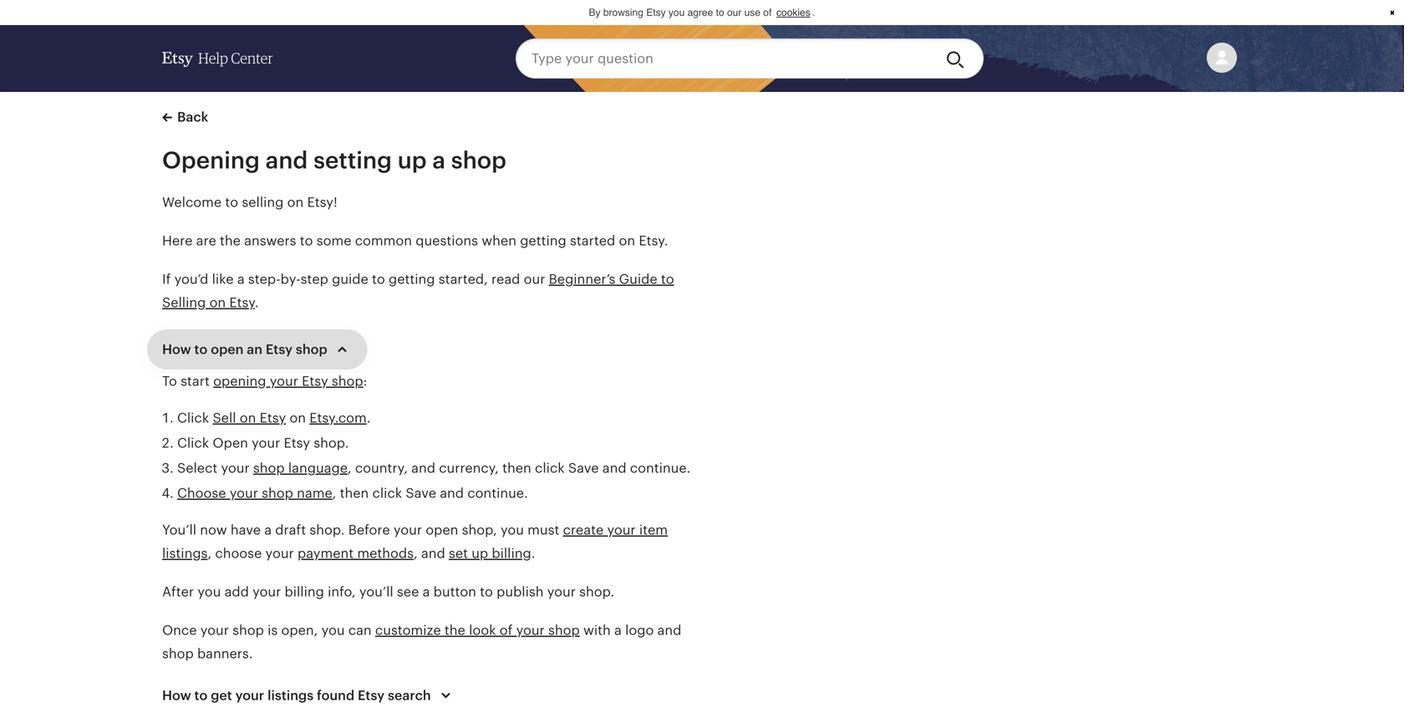 Task type: vqa. For each thing, say whether or not it's contained in the screenshot.
"on" inside the "beginner's guide to selling on etsy"
yes



Task type: locate. For each thing, give the bounding box(es) containing it.
now
[[200, 523, 227, 538]]

create
[[563, 523, 604, 538]]

1 horizontal spatial click
[[535, 461, 565, 476]]

0 vertical spatial our
[[727, 7, 742, 18]]

0 vertical spatial up
[[398, 147, 427, 173]]

2 click from the top
[[177, 436, 209, 451]]

shop. up payment
[[310, 523, 345, 538]]

click
[[535, 461, 565, 476], [372, 486, 402, 501]]

None search field
[[516, 38, 984, 79]]

beginner's guide to selling on etsy link
[[162, 272, 674, 310]]

a right with
[[615, 623, 622, 638]]

choose your shop name link
[[177, 486, 332, 501]]

1 how from the top
[[162, 342, 191, 357]]

language
[[288, 461, 348, 476]]

1 vertical spatial how
[[162, 688, 191, 703]]

0 vertical spatial getting
[[520, 233, 567, 248]]

0 vertical spatial the
[[220, 233, 241, 248]]

0 vertical spatial billing
[[492, 546, 532, 561]]

etsy up the click open your etsy shop.
[[260, 411, 286, 426]]

1 horizontal spatial the
[[445, 623, 466, 638]]

etsy down like on the top of the page
[[229, 295, 255, 310]]

up
[[398, 147, 427, 173], [472, 546, 488, 561]]

1 vertical spatial our
[[524, 272, 545, 287]]

your down open
[[221, 461, 250, 476]]

to inside the beginner's guide to selling on etsy
[[661, 272, 674, 287]]

0 horizontal spatial open
[[211, 342, 244, 357]]

1 vertical spatial listings
[[268, 688, 314, 703]]

how inside dropdown button
[[162, 342, 191, 357]]

open up set
[[426, 523, 459, 538]]

1 vertical spatial getting
[[389, 272, 435, 287]]

listings inside dropdown button
[[268, 688, 314, 703]]

save up create
[[568, 461, 599, 476]]

0 horizontal spatial listings
[[162, 546, 208, 561]]

with
[[584, 623, 611, 638]]

your up methods
[[394, 523, 422, 538]]

browsing
[[604, 7, 644, 18]]

how left get
[[162, 688, 191, 703]]

1 vertical spatial click
[[372, 486, 402, 501]]

help center link
[[162, 35, 273, 82]]

info,
[[328, 584, 356, 599]]

create your item listings link
[[162, 523, 668, 561]]

to inside how to get your listings found etsy search dropdown button
[[194, 688, 208, 703]]

listings left the found
[[268, 688, 314, 703]]

up right set
[[472, 546, 488, 561]]

1 vertical spatial billing
[[285, 584, 324, 599]]

a right like on the top of the page
[[237, 272, 245, 287]]

0 vertical spatial click
[[535, 461, 565, 476]]

, up see
[[414, 546, 418, 561]]

a right see
[[423, 584, 430, 599]]

continue. up item at the bottom left
[[630, 461, 691, 476]]

1 click from the top
[[177, 411, 209, 426]]

the left look
[[445, 623, 466, 638]]

listings down you'll
[[162, 546, 208, 561]]

you'll
[[162, 523, 197, 538]]

then
[[503, 461, 532, 476], [340, 486, 369, 501]]

open
[[213, 436, 248, 451]]

on left etsy!
[[287, 195, 304, 210]]

by browsing etsy you agree to our use of cookies .
[[589, 7, 816, 18]]

1 vertical spatial save
[[406, 486, 436, 501]]

on right sell
[[240, 411, 256, 426]]

your right add
[[253, 584, 281, 599]]

etsy.com
[[310, 411, 367, 426]]

banners.
[[197, 646, 253, 661]]

our right read at top left
[[524, 272, 545, 287]]

1 horizontal spatial billing
[[492, 546, 532, 561]]

1 horizontal spatial continue.
[[630, 461, 691, 476]]

0 vertical spatial open
[[211, 342, 244, 357]]

step
[[301, 272, 328, 287]]

beginner's
[[549, 272, 616, 287]]

click up must
[[535, 461, 565, 476]]

1 horizontal spatial then
[[503, 461, 532, 476]]

1 vertical spatial shop.
[[310, 523, 345, 538]]

open
[[211, 342, 244, 357], [426, 523, 459, 538]]

once your shop is open, you can customize the look of your shop
[[162, 623, 580, 638]]

1 horizontal spatial our
[[727, 7, 742, 18]]

welcome to selling on etsy!
[[162, 195, 338, 210]]

look
[[469, 623, 496, 638]]

guide
[[332, 272, 369, 287]]

once
[[162, 623, 197, 638]]

etsy inside the beginner's guide to selling on etsy
[[229, 295, 255, 310]]

country,
[[355, 461, 408, 476]]

you left add
[[198, 584, 221, 599]]

how inside dropdown button
[[162, 688, 191, 703]]

1 horizontal spatial of
[[764, 7, 772, 18]]

, choose your payment methods , and set up billing .
[[208, 546, 539, 561]]

you left agree
[[669, 7, 685, 18]]

your right get
[[235, 688, 264, 703]]

logo
[[625, 623, 654, 638]]

2 vertical spatial shop.
[[580, 584, 615, 599]]

shop
[[451, 147, 507, 173], [296, 342, 327, 357], [332, 374, 363, 389], [253, 461, 285, 476], [262, 486, 293, 501], [233, 623, 264, 638], [548, 623, 580, 638], [162, 646, 194, 661]]

started
[[570, 233, 616, 248]]

to
[[716, 7, 725, 18], [225, 195, 238, 210], [300, 233, 313, 248], [372, 272, 385, 287], [661, 272, 674, 287], [194, 342, 208, 357], [480, 584, 493, 599], [194, 688, 208, 703]]

1 vertical spatial click
[[177, 436, 209, 451]]

and
[[266, 147, 308, 173], [411, 461, 436, 476], [603, 461, 627, 476], [440, 486, 464, 501], [421, 546, 445, 561], [658, 623, 682, 638]]

shop.
[[314, 436, 349, 451], [310, 523, 345, 538], [580, 584, 615, 599]]

0 vertical spatial of
[[764, 7, 772, 18]]

etsy
[[647, 7, 666, 18], [229, 295, 255, 310], [266, 342, 293, 357], [302, 374, 328, 389], [260, 411, 286, 426], [284, 436, 310, 451], [358, 688, 385, 703]]

a right have
[[264, 523, 272, 538]]

a
[[433, 147, 446, 173], [237, 272, 245, 287], [264, 523, 272, 538], [423, 584, 430, 599], [615, 623, 622, 638]]

etsy right the an
[[266, 342, 293, 357]]

up right setting
[[398, 147, 427, 173]]

click up select at left bottom
[[177, 436, 209, 451]]

of right look
[[500, 623, 513, 638]]

etsy inside dropdown button
[[358, 688, 385, 703]]

0 vertical spatial listings
[[162, 546, 208, 561]]

on down "opening your etsy shop" link
[[290, 411, 306, 426]]

shop. down etsy.com link at bottom left
[[314, 436, 349, 451]]

. down : at left bottom
[[367, 411, 371, 426]]

click left sell
[[177, 411, 209, 426]]

then right currency,
[[503, 461, 532, 476]]

0 horizontal spatial continue.
[[468, 486, 528, 501]]

your up click sell on etsy on etsy.com .
[[270, 374, 298, 389]]

your left item at the bottom left
[[607, 523, 636, 538]]

sell on etsy link
[[213, 411, 286, 426]]

shop down the click open your etsy shop.
[[253, 461, 285, 476]]

center
[[231, 50, 273, 66]]

to inside the cookie consent dialog
[[716, 7, 725, 18]]

1 vertical spatial then
[[340, 486, 369, 501]]

select your shop language , country, and currency, then click save and continue.
[[177, 461, 691, 476]]

before
[[348, 523, 390, 538]]

you'll
[[359, 584, 394, 599]]

how
[[162, 342, 191, 357], [162, 688, 191, 703]]

etsy.com link
[[310, 411, 367, 426]]

your inside dropdown button
[[235, 688, 264, 703]]

getting down here are the answers to some common questions when getting started on etsy.
[[389, 272, 435, 287]]

back
[[177, 110, 208, 125]]

open left the an
[[211, 342, 244, 357]]

2 how from the top
[[162, 688, 191, 703]]

1 vertical spatial of
[[500, 623, 513, 638]]

of right use
[[764, 7, 772, 18]]

name
[[297, 486, 332, 501]]

answers
[[244, 233, 296, 248]]

customize
[[375, 623, 441, 638]]

you left "can" at the left bottom of the page
[[322, 623, 345, 638]]

shop up "opening your etsy shop" link
[[296, 342, 327, 357]]

and right country,
[[411, 461, 436, 476]]

etsy right browsing at top
[[647, 7, 666, 18]]

1 horizontal spatial save
[[568, 461, 599, 476]]

. right cookies
[[813, 7, 816, 18]]

0 vertical spatial shop.
[[314, 436, 349, 451]]

shop. up with
[[580, 584, 615, 599]]

guide
[[619, 272, 658, 287]]

0 horizontal spatial billing
[[285, 584, 324, 599]]

then down country,
[[340, 486, 369, 501]]

0 horizontal spatial then
[[340, 486, 369, 501]]

shop down once
[[162, 646, 194, 661]]

Type your question search field
[[516, 38, 933, 79]]

billing up publish
[[492, 546, 532, 561]]

0 vertical spatial save
[[568, 461, 599, 476]]

have
[[231, 523, 261, 538]]

welcome
[[162, 195, 222, 210]]

0 horizontal spatial getting
[[389, 272, 435, 287]]

billing left info,
[[285, 584, 324, 599]]

to
[[162, 374, 177, 389]]

continue. down currency,
[[468, 486, 528, 501]]

1 vertical spatial continue.
[[468, 486, 528, 501]]

save down the select your shop language , country, and currency, then click save and continue.
[[406, 486, 436, 501]]

you
[[669, 7, 685, 18], [501, 523, 524, 538], [198, 584, 221, 599], [322, 623, 345, 638]]

0 vertical spatial click
[[177, 411, 209, 426]]

1 horizontal spatial getting
[[520, 233, 567, 248]]

etsy up etsy.com
[[302, 374, 328, 389]]

and left set
[[421, 546, 445, 561]]

0 vertical spatial then
[[503, 461, 532, 476]]

cookies link
[[775, 5, 813, 20]]

etsy right the found
[[358, 688, 385, 703]]

1 horizontal spatial up
[[472, 546, 488, 561]]

cookie consent dialog
[[0, 0, 1405, 25]]

and right logo
[[658, 623, 682, 638]]

your down click sell on etsy on etsy.com .
[[252, 436, 280, 451]]

use
[[745, 7, 761, 18]]

0 horizontal spatial up
[[398, 147, 427, 173]]

by-
[[281, 272, 301, 287]]

the right are
[[220, 233, 241, 248]]

listings
[[162, 546, 208, 561], [268, 688, 314, 703]]

our left use
[[727, 7, 742, 18]]

, down the now
[[208, 546, 212, 561]]

1 vertical spatial up
[[472, 546, 488, 561]]

1 horizontal spatial listings
[[268, 688, 314, 703]]

etsy inside the cookie consent dialog
[[647, 7, 666, 18]]

opening and setting up a shop
[[162, 147, 507, 173]]

1 vertical spatial open
[[426, 523, 459, 538]]

cookies
[[777, 7, 811, 18]]

on down like on the top of the page
[[210, 295, 226, 310]]

click for click sell on etsy on etsy.com .
[[177, 411, 209, 426]]

getting right when
[[520, 233, 567, 248]]

click sell on etsy on etsy.com .
[[177, 411, 371, 426]]

click down country,
[[372, 486, 402, 501]]

etsy inside dropdown button
[[266, 342, 293, 357]]

our
[[727, 7, 742, 18], [524, 272, 545, 287]]

how up the to
[[162, 342, 191, 357]]

0 vertical spatial how
[[162, 342, 191, 357]]

help
[[198, 50, 228, 66]]



Task type: describe. For each thing, give the bounding box(es) containing it.
read
[[492, 272, 520, 287]]

how to open an etsy shop
[[162, 342, 327, 357]]

draft
[[275, 523, 306, 538]]

etsy.
[[639, 233, 668, 248]]

started,
[[439, 272, 488, 287]]

to start opening your etsy shop :
[[162, 374, 367, 389]]

and down currency,
[[440, 486, 464, 501]]

getting for started
[[520, 233, 567, 248]]

here
[[162, 233, 193, 248]]

etsy up shop language link
[[284, 436, 310, 451]]

here are the answers to some common questions when getting started on etsy.
[[162, 233, 668, 248]]

get
[[211, 688, 232, 703]]

open inside dropdown button
[[211, 342, 244, 357]]

your down publish
[[516, 623, 545, 638]]

on inside the beginner's guide to selling on etsy
[[210, 295, 226, 310]]

of inside the cookie consent dialog
[[764, 7, 772, 18]]

some
[[317, 233, 352, 248]]

you inside the cookie consent dialog
[[669, 7, 685, 18]]

shop up when
[[451, 147, 507, 173]]

select
[[177, 461, 218, 476]]

0 horizontal spatial click
[[372, 486, 402, 501]]

beginner's guide to selling on etsy
[[162, 272, 674, 310]]

to inside how to open an etsy shop dropdown button
[[194, 342, 208, 357]]

how to get your listings found etsy search button
[[147, 676, 471, 708]]

start
[[181, 374, 210, 389]]

you left must
[[501, 523, 524, 538]]

how to get your listings found etsy search
[[162, 688, 431, 703]]

opening
[[162, 147, 260, 173]]

1 vertical spatial the
[[445, 623, 466, 638]]

your right publish
[[547, 584, 576, 599]]

search
[[388, 688, 431, 703]]

when
[[482, 233, 517, 248]]

0 horizontal spatial save
[[406, 486, 436, 501]]

. inside the cookie consent dialog
[[813, 7, 816, 18]]

shop down shop language link
[[262, 486, 293, 501]]

choose your shop name , then click save and continue.
[[177, 486, 528, 501]]

sell
[[213, 411, 236, 426]]

setting
[[314, 147, 392, 173]]

selling
[[162, 295, 206, 310]]

. down the step- at the left of the page
[[255, 295, 259, 310]]

payment
[[298, 546, 354, 561]]

and up selling
[[266, 147, 308, 173]]

0 vertical spatial continue.
[[630, 461, 691, 476]]

see
[[397, 584, 419, 599]]

if
[[162, 272, 171, 287]]

how for how to open an etsy shop
[[162, 342, 191, 357]]

a up questions
[[433, 147, 446, 173]]

click open your etsy shop.
[[177, 436, 349, 451]]

after
[[162, 584, 194, 599]]

after you add your billing info, you'll see a button to publish your shop.
[[162, 584, 615, 599]]

your down draft
[[266, 546, 294, 561]]

common
[[355, 233, 412, 248]]

how for how to get your listings found etsy search
[[162, 688, 191, 703]]

, down language
[[332, 486, 336, 501]]

0 horizontal spatial the
[[220, 233, 241, 248]]

0 horizontal spatial our
[[524, 272, 545, 287]]

how to open an etsy shop button
[[147, 329, 368, 370]]

shop inside the with a logo and shop banners.
[[162, 646, 194, 661]]

shop left with
[[548, 623, 580, 638]]

can
[[348, 623, 372, 638]]

add
[[225, 584, 249, 599]]

are
[[196, 233, 216, 248]]

click for click open your etsy shop.
[[177, 436, 209, 451]]

payment methods link
[[298, 546, 414, 561]]

agree
[[688, 7, 713, 18]]

a inside the with a logo and shop banners.
[[615, 623, 622, 638]]

choose
[[177, 486, 226, 501]]

etsy!
[[307, 195, 338, 210]]

publish
[[497, 584, 544, 599]]

shop inside dropdown button
[[296, 342, 327, 357]]

on left etsy.
[[619, 233, 636, 248]]

your up have
[[230, 486, 258, 501]]

shop up etsy.com
[[332, 374, 363, 389]]

, up choose your shop name , then click save and continue. at bottom left
[[348, 461, 352, 476]]

set up billing link
[[449, 546, 532, 561]]

our inside the cookie consent dialog
[[727, 7, 742, 18]]

your inside create your item listings
[[607, 523, 636, 538]]

:
[[363, 374, 367, 389]]

your up banners.
[[200, 623, 229, 638]]

listings inside create your item listings
[[162, 546, 208, 561]]

shop language link
[[253, 461, 348, 476]]

help center
[[198, 50, 273, 66]]

is
[[268, 623, 278, 638]]

1 horizontal spatial open
[[426, 523, 459, 538]]

create your item listings
[[162, 523, 668, 561]]

and up create
[[603, 461, 627, 476]]

and inside the with a logo and shop banners.
[[658, 623, 682, 638]]

like
[[212, 272, 234, 287]]

you'll now have a draft shop. before your open shop, you must
[[162, 523, 563, 538]]

currency,
[[439, 461, 499, 476]]

shop left is
[[233, 623, 264, 638]]

back link
[[162, 107, 208, 127]]

0 horizontal spatial of
[[500, 623, 513, 638]]

opening
[[213, 374, 266, 389]]

an
[[247, 342, 263, 357]]

by
[[589, 7, 601, 18]]

open,
[[281, 623, 318, 638]]

getting for started,
[[389, 272, 435, 287]]

. down must
[[532, 546, 535, 561]]

selling
[[242, 195, 284, 210]]

methods
[[357, 546, 414, 561]]

etsy image
[[162, 52, 193, 67]]

found
[[317, 688, 355, 703]]

if you'd like a step-by-step guide to getting started, read our
[[162, 272, 549, 287]]

step-
[[248, 272, 281, 287]]

shop,
[[462, 523, 497, 538]]

with a logo and shop banners.
[[162, 623, 682, 661]]

questions
[[416, 233, 478, 248]]

customize the look of your shop link
[[375, 623, 580, 638]]

must
[[528, 523, 560, 538]]

opening your etsy shop link
[[213, 374, 363, 389]]

choose
[[215, 546, 262, 561]]

you'd
[[174, 272, 209, 287]]



